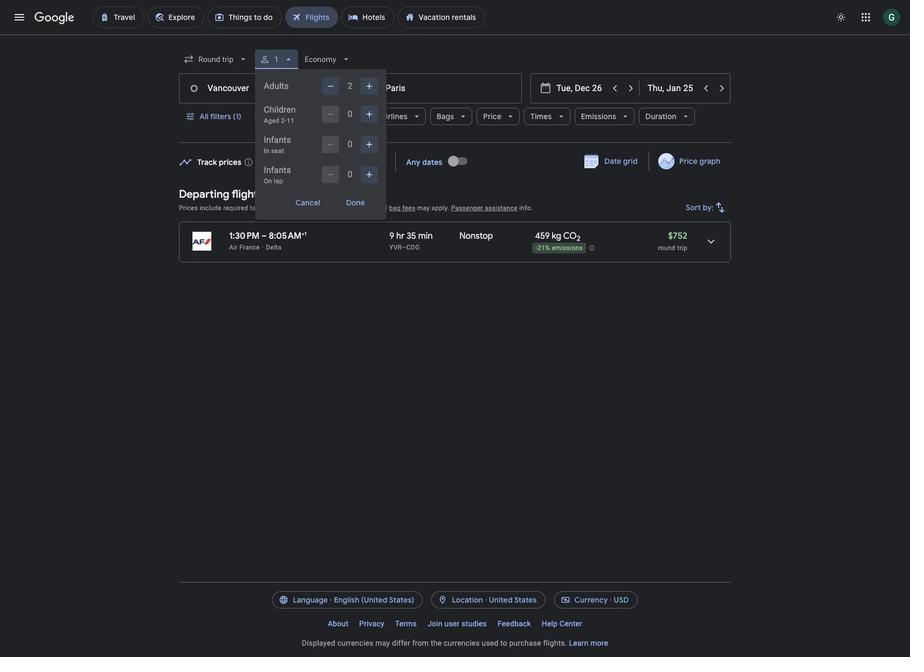 Task type: locate. For each thing, give the bounding box(es) containing it.
2 horizontal spatial 1
[[305, 230, 307, 237]]

+ right taxes
[[268, 205, 272, 212]]

1 up adults on the top of page
[[275, 55, 279, 64]]

25,
[[329, 157, 340, 167]]

1 infants from the top
[[264, 135, 291, 145]]

times button
[[525, 104, 571, 129]]

0 vertical spatial –
[[262, 231, 267, 242]]

join
[[428, 620, 443, 629]]

1 horizontal spatial price
[[680, 156, 698, 166]]

11
[[287, 117, 295, 125]]

all filters (1) button
[[179, 104, 250, 129]]

0 horizontal spatial +
[[268, 205, 272, 212]]

2 up the emissions
[[577, 234, 581, 243]]

– up delta
[[262, 231, 267, 242]]

0 vertical spatial price
[[484, 112, 502, 121]]

help center
[[542, 620, 583, 629]]

cancel
[[296, 198, 321, 208]]

displayed currencies may differ from the currencies used to purchase flights. learn more
[[302, 639, 609, 648]]

0 down the swap origin and destination. image
[[348, 109, 353, 119]]

children aged 2-11
[[264, 105, 296, 125]]

terms
[[395, 620, 417, 629]]

casablanca button
[[255, 104, 321, 129]]

1 horizontal spatial –
[[402, 244, 407, 251]]

none search field containing adults
[[179, 46, 732, 220]]

departing flights main content
[[179, 148, 732, 271]]

0 up 2024
[[348, 139, 353, 149]]

optional
[[324, 205, 349, 212]]

emissions
[[581, 112, 617, 121]]

yvr
[[390, 244, 402, 251]]

2
[[348, 81, 353, 91], [577, 234, 581, 243]]

1 horizontal spatial fees
[[403, 205, 416, 212]]

round
[[659, 244, 676, 252]]

may left apply.
[[417, 205, 430, 212]]

infants up the lap
[[264, 165, 291, 175]]

0 vertical spatial may
[[417, 205, 430, 212]]

None field
[[179, 50, 253, 69], [301, 50, 356, 69], [179, 50, 253, 69], [301, 50, 356, 69]]

currencies
[[338, 639, 374, 648], [444, 639, 480, 648]]

differ
[[392, 639, 411, 648]]

21%
[[538, 245, 550, 252]]

currencies down join user studies link
[[444, 639, 480, 648]]

0 horizontal spatial –
[[262, 231, 267, 242]]

1 vertical spatial infants
[[264, 165, 291, 175]]

purchase
[[510, 639, 542, 648]]

0 vertical spatial 2
[[348, 81, 353, 91]]

stops
[[332, 112, 352, 121]]

adults
[[264, 81, 289, 91]]

2 infants from the top
[[264, 165, 291, 175]]

2 vertical spatial 1
[[305, 230, 307, 237]]

0 for children aged 2-11
[[348, 109, 353, 119]]

1 horizontal spatial 1
[[299, 205, 303, 212]]

flights.
[[544, 639, 567, 648]]

date grid button
[[577, 152, 647, 171]]

3 0 from the top
[[348, 169, 353, 180]]

 image
[[262, 244, 264, 251]]

0 vertical spatial 0
[[348, 109, 353, 119]]

(united
[[362, 596, 388, 605]]

– inside 1:30 pm – 8:05 am + 1
[[262, 231, 267, 242]]

duration
[[646, 112, 677, 121]]

and
[[377, 205, 388, 212]]

+ down adult.
[[302, 230, 305, 237]]

dates
[[423, 157, 443, 167]]

displayed
[[302, 639, 336, 648]]

1 vertical spatial 2
[[577, 234, 581, 243]]

8:05 am
[[269, 231, 302, 242]]

flight details. leaves vancouver international airport at 1:30 pm on tuesday, december 26 and arrives at paris charles de gaulle airport at 8:05 am on wednesday, december 27. image
[[699, 229, 725, 255]]

1 horizontal spatial 2
[[577, 234, 581, 243]]

0 down 2024
[[348, 169, 353, 180]]

0 horizontal spatial may
[[376, 639, 390, 648]]

2 currencies from the left
[[444, 639, 480, 648]]

leaves vancouver international airport at 1:30 pm on tuesday, december 26 and arrives at paris charles de gaulle airport at 8:05 am on wednesday, december 27. element
[[229, 230, 307, 242]]

terms link
[[390, 616, 423, 633]]

0 horizontal spatial fees
[[274, 205, 287, 212]]

fees left for
[[274, 205, 287, 212]]

lap
[[274, 178, 283, 185]]

infants up the seat
[[264, 135, 291, 145]]

price inside price graph 'button'
[[680, 156, 698, 166]]

None search field
[[179, 46, 732, 220]]

price
[[484, 112, 502, 121], [680, 156, 698, 166]]

0 horizontal spatial price
[[484, 112, 502, 121]]

bag fees button
[[390, 205, 416, 212]]

grid
[[624, 156, 638, 166]]

+
[[268, 205, 272, 212], [302, 230, 305, 237]]

0 vertical spatial infants
[[264, 135, 291, 145]]

2-
[[281, 117, 287, 125]]

1 button
[[255, 46, 299, 72]]

english
[[334, 596, 360, 605]]

any dates
[[407, 157, 443, 167]]

infants
[[264, 135, 291, 145], [264, 165, 291, 175]]

date grid
[[605, 156, 638, 166]]

Departure text field
[[557, 74, 606, 103]]

1 vertical spatial –
[[402, 244, 407, 251]]

$752 round trip
[[659, 231, 688, 252]]

in
[[264, 147, 270, 155]]

Departure time: 1:30 PM. text field
[[229, 231, 260, 242]]

hr
[[397, 231, 405, 242]]

passenger assistance button
[[451, 205, 518, 212]]

fees right bag
[[403, 205, 416, 212]]

1 vertical spatial +
[[302, 230, 305, 237]]

airlines
[[381, 112, 408, 121]]

may left differ
[[376, 639, 390, 648]]

duration button
[[639, 104, 695, 129]]

price left graph
[[680, 156, 698, 166]]

0 vertical spatial 1
[[275, 55, 279, 64]]

1 vertical spatial 1
[[299, 205, 303, 212]]

infants in seat
[[264, 135, 291, 155]]

1 inside 1:30 pm – 8:05 am + 1
[[305, 230, 307, 237]]

done
[[347, 198, 365, 208]]

2 up stops popup button
[[348, 81, 353, 91]]

1 vertical spatial 0
[[348, 139, 353, 149]]

currencies down privacy
[[338, 639, 374, 648]]

all
[[200, 112, 209, 121]]

1 horizontal spatial +
[[302, 230, 305, 237]]

None text field
[[353, 73, 522, 104]]

– down hr on the left of the page
[[402, 244, 407, 251]]

price right bags popup button
[[484, 112, 502, 121]]

help center link
[[537, 616, 588, 633]]

departing flights
[[179, 188, 263, 201]]

–
[[262, 231, 267, 242], [402, 244, 407, 251]]

+ inside 1:30 pm – 8:05 am + 1
[[302, 230, 305, 237]]

0
[[348, 109, 353, 119], [348, 139, 353, 149], [348, 169, 353, 180]]

1 horizontal spatial currencies
[[444, 639, 480, 648]]

all filters (1)
[[200, 112, 242, 121]]

from
[[413, 639, 429, 648]]

0 horizontal spatial 1
[[275, 55, 279, 64]]

0 horizontal spatial 2
[[348, 81, 353, 91]]

1 currencies from the left
[[338, 639, 374, 648]]

co
[[564, 231, 577, 242]]

1 right for
[[299, 205, 303, 212]]

privacy link
[[354, 616, 390, 633]]

language
[[293, 596, 328, 605]]

user
[[445, 620, 460, 629]]

france
[[240, 244, 260, 251]]

fees
[[274, 205, 287, 212], [403, 205, 416, 212]]

number of passengers dialog
[[255, 69, 387, 220]]

price inside popup button
[[484, 112, 502, 121]]

infants for infants on lap
[[264, 165, 291, 175]]

2 fees from the left
[[403, 205, 416, 212]]

1 0 from the top
[[348, 109, 353, 119]]

privacy
[[359, 620, 385, 629]]

prices include required taxes + fees for 1 adult. optional charges and bag fees may apply. passenger assistance
[[179, 205, 518, 212]]

2 vertical spatial 0
[[348, 169, 353, 180]]

dec
[[260, 157, 274, 167]]

1 inside popup button
[[275, 55, 279, 64]]

1 fees from the left
[[274, 205, 287, 212]]

to
[[501, 639, 508, 648]]

Return text field
[[648, 74, 698, 103]]

price for price graph
[[680, 156, 698, 166]]

1 horizontal spatial may
[[417, 205, 430, 212]]

1:30 pm
[[229, 231, 260, 242]]

change appearance image
[[829, 4, 855, 30]]

– inside 9 hr 35 min yvr – cdg
[[402, 244, 407, 251]]

0 horizontal spatial currencies
[[338, 639, 374, 648]]

1 vertical spatial price
[[680, 156, 698, 166]]

2 0 from the top
[[348, 139, 353, 149]]

about
[[328, 620, 349, 629]]

airlines button
[[374, 104, 426, 129]]

1 right 8:05 am
[[305, 230, 307, 237]]



Task type: describe. For each thing, give the bounding box(es) containing it.
track prices
[[197, 157, 242, 167]]

may inside departing flights main content
[[417, 205, 430, 212]]

charges
[[351, 205, 375, 212]]

loading results progress bar
[[0, 35, 911, 37]]

bags button
[[431, 104, 473, 129]]

done button
[[334, 194, 378, 212]]

passenger
[[451, 205, 483, 212]]

join user studies
[[428, 620, 487, 629]]

any
[[407, 157, 421, 167]]

states)
[[389, 596, 415, 605]]

sort by: button
[[682, 195, 732, 221]]

the
[[431, 639, 442, 648]]

used
[[482, 639, 499, 648]]

752 US dollars text field
[[669, 231, 688, 242]]

delta
[[266, 244, 282, 251]]

feedback link
[[493, 616, 537, 633]]

2 inside the number of passengers dialog
[[348, 81, 353, 91]]

infants on lap
[[264, 165, 291, 185]]

0 for infants on lap
[[348, 169, 353, 180]]

bag
[[390, 205, 401, 212]]

assistance
[[485, 205, 518, 212]]

nonstop flight. element
[[460, 231, 493, 243]]

more
[[591, 639, 609, 648]]

$752
[[669, 231, 688, 242]]

9
[[390, 231, 395, 242]]

2024
[[341, 157, 360, 167]]

-21% emissions
[[536, 245, 583, 252]]

total duration 9 hr 35 min. element
[[390, 231, 460, 243]]

united
[[489, 596, 513, 605]]

flights
[[232, 188, 263, 201]]

kg
[[552, 231, 562, 242]]

sort by:
[[686, 203, 714, 213]]

taxes
[[250, 205, 267, 212]]

2023 – jan
[[289, 157, 327, 167]]

location
[[452, 596, 483, 605]]

nonstop
[[460, 231, 493, 242]]

united states
[[489, 596, 537, 605]]

swap origin and destination. image
[[344, 82, 357, 95]]

usd
[[614, 596, 629, 605]]

on
[[264, 178, 272, 185]]

infants for infants in seat
[[264, 135, 291, 145]]

price button
[[477, 104, 520, 129]]

include
[[200, 205, 222, 212]]

bags
[[437, 112, 454, 121]]

26,
[[276, 157, 287, 167]]

find the best price region
[[179, 148, 732, 180]]

1 vertical spatial may
[[376, 639, 390, 648]]

currency
[[575, 596, 608, 605]]

trip
[[678, 244, 688, 252]]

for
[[289, 205, 297, 212]]

learn more link
[[569, 639, 609, 648]]

price graph button
[[652, 152, 730, 171]]

required
[[224, 205, 248, 212]]

casablanca
[[261, 112, 302, 121]]

air
[[229, 244, 238, 251]]

date
[[605, 156, 622, 166]]

adult.
[[305, 205, 322, 212]]

apply.
[[432, 205, 450, 212]]

1:30 pm – 8:05 am + 1
[[229, 230, 307, 242]]

459 kg co 2
[[535, 231, 581, 243]]

track
[[197, 157, 217, 167]]

Arrival time: 8:05 AM on  Wednesday, December 27. text field
[[269, 230, 307, 242]]

35
[[407, 231, 417, 242]]

main menu image
[[13, 11, 26, 24]]

-
[[536, 245, 538, 252]]

english (united states)
[[334, 596, 415, 605]]

0 vertical spatial +
[[268, 205, 272, 212]]

dec 26, 2023 – jan 25, 2024
[[260, 157, 360, 167]]

studies
[[462, 620, 487, 629]]

learn
[[569, 639, 589, 648]]

graph
[[700, 156, 721, 166]]

center
[[560, 620, 583, 629]]

about link
[[323, 616, 354, 633]]

2 inside 459 kg co 2
[[577, 234, 581, 243]]

(1)
[[233, 112, 242, 121]]

departing
[[179, 188, 230, 201]]

learn more about tracked prices image
[[244, 157, 253, 167]]

prices
[[179, 205, 198, 212]]

price for price
[[484, 112, 502, 121]]

aged
[[264, 117, 280, 125]]

children
[[264, 105, 296, 115]]

states
[[515, 596, 537, 605]]

0 for infants in seat
[[348, 139, 353, 149]]



Task type: vqa. For each thing, say whether or not it's contained in the screenshot.
(DWC)
no



